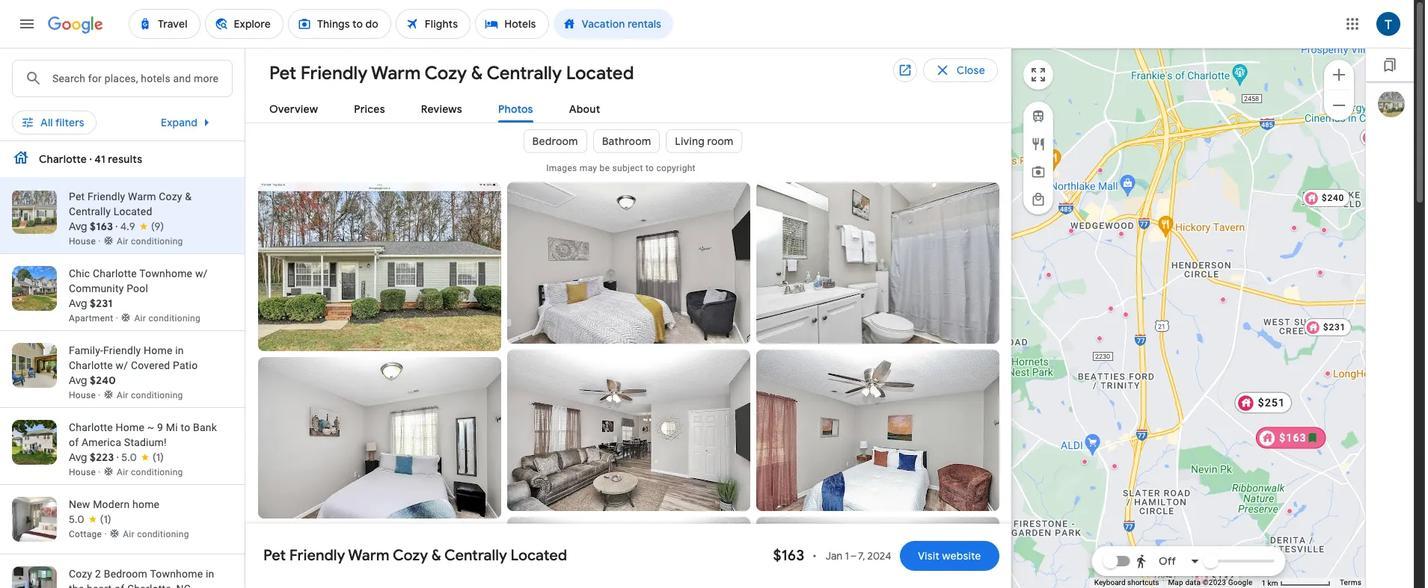 Task type: describe. For each thing, give the bounding box(es) containing it.
off
[[1159, 555, 1176, 569]]

reviews
[[421, 102, 462, 116]]

Search for places, hotels and more text field
[[52, 61, 232, 97]]

friendly inside heading
[[301, 62, 368, 85]]

property
[[224, 111, 268, 125]]

$240 inside family-friendly home in charlotte w/ covered patio avg $240
[[90, 374, 116, 388]]

cottage ·
[[69, 530, 109, 540]]

bedroom button
[[523, 123, 587, 159]]

(1) inside button
[[87, 111, 99, 125]]

air for new modern home
[[123, 530, 135, 540]]

filters for all filters (1)
[[55, 111, 84, 125]]

filters for all filters
[[55, 116, 84, 129]]

prices
[[354, 102, 385, 116]]

warm inside pet friendly warm cozy & centrally located avg $163 ·
[[128, 191, 156, 203]]

living room
[[675, 135, 733, 148]]

price
[[142, 111, 167, 125]]

results
[[108, 153, 142, 166]]

property type
[[224, 111, 293, 125]]

room
[[707, 135, 733, 148]]

km
[[1268, 579, 1278, 588]]

$132 link
[[1192, 569, 1241, 587]]

centrally inside pet friendly warm cozy & centrally located avg $163 ·
[[69, 206, 111, 218]]

all filters button
[[12, 105, 96, 141]]

family-friendly home in charlotte w/ covered patio avg $240
[[69, 345, 198, 388]]

website
[[942, 550, 982, 563]]

all filters (1) button
[[12, 106, 111, 130]]

photo 2 image
[[507, 183, 750, 344]]

home inside family-friendly home in charlotte w/ covered patio avg $240
[[144, 345, 172, 357]]

charlotte home ~ 9 mi to bank of america stadium! avg $223 ·
[[69, 422, 217, 465]]

jan 1 – 7, 2024
[[826, 550, 891, 563]]

bathroom button
[[593, 123, 660, 159]]

of for cozy 2 bedroom townhome in the heart of charlotte, nc
[[114, 584, 124, 589]]

apartment ·
[[69, 313, 121, 324]]

bathroom
[[602, 135, 651, 148]]

avg inside charlotte home ~ 9 mi to bank of america stadium! avg $223 ·
[[69, 451, 87, 465]]

charming ranch in heart of charlotte image
[[1220, 297, 1226, 303]]

pool
[[127, 283, 148, 295]]

chic
[[69, 268, 90, 280]]

heart
[[87, 584, 112, 589]]

clear image
[[254, 68, 272, 86]]

$231 link
[[1304, 318, 1352, 336]]

$240 link
[[1302, 189, 1351, 207]]

1 – 7,
[[845, 550, 865, 563]]

charlotte · 41 results
[[39, 153, 142, 166]]

your home in charlotte image
[[1046, 272, 1052, 278]]

terms link
[[1340, 579, 1362, 587]]

1 km button
[[1257, 578, 1335, 589]]

by
[[691, 111, 703, 125]]

· inside pet friendly warm cozy & centrally located avg $163 ·
[[116, 220, 118, 233]]

rooms
[[470, 111, 503, 125]]

townhome inside chic charlotte townhome w/ community pool avg $231
[[139, 268, 192, 280]]

1 horizontal spatial 5.0
[[121, 451, 137, 465]]

covered
[[131, 360, 170, 372]]

~
[[147, 422, 154, 434]]

keyboard shortcuts
[[1094, 579, 1159, 587]]

luxury 2 bedroom minutes away from uptown image
[[1108, 306, 1114, 312]]

1
[[1262, 579, 1266, 588]]

tab list containing overview
[[245, 91, 1011, 123]]

photo 1 image
[[258, 183, 501, 352]]

w/ inside family-friendly home in charlotte w/ covered patio avg $240
[[116, 360, 128, 372]]

2024
[[867, 550, 891, 563]]

pet friendly warm cozy & centrally located heading
[[257, 60, 634, 85]]

in inside cozy 2 bedroom townhome in the heart of charlotte, nc
[[206, 569, 214, 581]]

amenities
[[560, 111, 611, 125]]

map
[[1168, 579, 1183, 587]]

expand button
[[143, 105, 233, 141]]

charlotte inside charlotte home ~ 9 mi to bank of america stadium! avg $223 ·
[[69, 422, 113, 434]]

friendly inside pet friendly warm cozy & centrally located avg $163 ·
[[88, 191, 125, 203]]

overview
[[269, 102, 318, 116]]

avg inside pet friendly warm cozy & centrally located avg $163 ·
[[69, 220, 87, 233]]

charlotte · 41 results heading
[[39, 150, 142, 168]]

9
[[157, 422, 163, 434]]

cozy inside pet friendly warm cozy & centrally located avg $163 ·
[[159, 191, 182, 203]]

all for all filters (1)
[[40, 111, 53, 125]]

saved items image
[[1383, 58, 1397, 73]]

avg inside chic charlotte townhome w/ community pool avg $231
[[69, 297, 87, 310]]

1 horizontal spatial 5 out of 5 stars from 1 reviews image
[[121, 450, 164, 465]]

close
[[957, 64, 985, 77]]

charlotte · 41
[[39, 153, 105, 166]]

price button
[[117, 106, 193, 130]]

centrally inside pet friendly warm cozy & centrally located heading
[[487, 62, 562, 85]]

photo 3 image
[[756, 183, 999, 344]]

map data ©2023 google
[[1168, 579, 1253, 587]]

data
[[1185, 579, 1201, 587]]

pet friendly lux paradise image
[[1291, 225, 1297, 231]]

mi
[[166, 422, 178, 434]]

photos
[[498, 102, 533, 116]]

©2023
[[1203, 579, 1226, 587]]

pet inside heading
[[269, 62, 296, 85]]

cozy 2 bedroom townhome in the heart of charlotte, nc
[[69, 569, 214, 589]]

0 horizontal spatial 5.0
[[69, 513, 84, 527]]

$251
[[1258, 397, 1285, 409]]

rating
[[383, 111, 413, 125]]

sort by button
[[642, 106, 729, 130]]

cozy cove on sugar creek a 2-bedroom dream home is located on an acre of land image
[[1325, 371, 1331, 377]]

nc
[[176, 584, 191, 589]]

about
[[569, 102, 600, 116]]

•
[[813, 550, 817, 563]]

view larger map image
[[1029, 66, 1047, 84]]

zoom out map image
[[1330, 96, 1348, 114]]

4.9
[[120, 220, 135, 233]]

conditioning for chic charlotte townhome w/ community pool
[[148, 313, 201, 324]]

sort by
[[667, 111, 703, 125]]

new modern home
[[69, 499, 160, 511]]

pet inside pet friendly warm cozy & centrally located avg $163 ·
[[69, 191, 85, 203]]

Check-in text field
[[335, 59, 457, 94]]

terms
[[1340, 579, 1362, 587]]

cozy inside heading
[[425, 62, 467, 85]]

cozy, boho inspired farmhouse! image
[[1097, 336, 1103, 342]]

air conditioning for family-friendly home in charlotte w/ covered patio
[[117, 391, 183, 401]]

charlotte inside family-friendly home in charlotte w/ covered patio avg $240
[[69, 360, 113, 372]]

patio
[[173, 360, 198, 372]]

a sweet stay image
[[1068, 228, 1074, 234]]

1 vertical spatial 5 out of 5 stars from 1 reviews image
[[69, 512, 111, 527]]

air conditioning for chic charlotte townhome w/ community pool
[[134, 313, 201, 324]]

cozy 2 bedroom townhome in the heart of charlotte, nc image
[[1317, 270, 1323, 276]]

friendly inside family-friendly home in charlotte w/ covered patio avg $240
[[103, 345, 141, 357]]

warm inside heading
[[371, 62, 421, 85]]

family-
[[69, 345, 103, 357]]

$240 inside map region
[[1322, 193, 1345, 203]]

(1) for bottommost 5 out of 5 stars from 1 reviews image
[[100, 513, 111, 527]]

to
[[181, 422, 190, 434]]

the
[[69, 584, 84, 589]]

america
[[81, 437, 121, 449]]

2 vertical spatial &
[[432, 547, 441, 566]]

$132
[[1212, 573, 1235, 583]]

jan
[[826, 550, 843, 563]]

pet friendly warm cozy & centrally located inside heading
[[269, 62, 634, 85]]

2 vertical spatial centrally
[[444, 547, 507, 566]]

$163 inside pet friendly warm cozy & centrally located avg $163 ·
[[90, 220, 113, 233]]



Task type: vqa. For each thing, say whether or not it's contained in the screenshot.
the From your device icon
no



Task type: locate. For each thing, give the bounding box(es) containing it.
conditioning for family-friendly home in charlotte w/ covered patio
[[131, 391, 183, 401]]

0 vertical spatial located
[[566, 62, 634, 85]]

of inside charlotte home ~ 9 mi to bank of america stadium! avg $223 ·
[[69, 437, 79, 449]]

& inside pet friendly warm cozy & centrally located avg $163 ·
[[185, 191, 192, 203]]

air conditioning down stadium! at the bottom left
[[117, 468, 183, 478]]

located inside heading
[[566, 62, 634, 85]]

home up covered
[[144, 345, 172, 357]]

$231 up cozy cove on sugar creek a 2-bedroom dream home is located on an acre of land icon
[[1323, 322, 1346, 333]]

1 vertical spatial w/
[[116, 360, 128, 372]]

1 all from the top
[[40, 111, 53, 125]]

conditioning down chic charlotte townhome w/ community pool avg $231
[[148, 313, 201, 324]]

photo 4 image
[[507, 350, 750, 512]]

charlotte up america
[[69, 422, 113, 434]]

expand
[[161, 116, 198, 129]]

home left ~
[[116, 422, 144, 434]]

0 vertical spatial 5.0
[[121, 451, 137, 465]]

★hot tub in uptown w/ king bed  karaoke & games★ image
[[1287, 508, 1293, 514]]

5 out of 5 stars from 1 reviews image up cottage ·
[[69, 512, 111, 527]]

0 vertical spatial (1)
[[87, 111, 99, 125]]

townhome up the nc
[[150, 569, 203, 581]]

1 vertical spatial of
[[114, 584, 124, 589]]

1 vertical spatial pet
[[69, 191, 85, 203]]

1 vertical spatial 5.0
[[69, 513, 84, 527]]

2 horizontal spatial $163
[[1279, 432, 1307, 444]]

open in new tab image
[[898, 63, 912, 78]]

bedroom down amenities popup button
[[532, 135, 578, 148]]

1 vertical spatial (1)
[[153, 451, 164, 465]]

rooms button
[[444, 106, 529, 130]]

photo 5 image
[[756, 350, 999, 512]]

of inside cozy 2 bedroom townhome in the heart of charlotte, nc
[[114, 584, 124, 589]]

1 vertical spatial home
[[116, 422, 144, 434]]

all inside button
[[40, 116, 53, 129]]

of
[[69, 437, 79, 449], [114, 584, 124, 589]]

1 horizontal spatial $163
[[773, 547, 804, 566]]

1 avg from the top
[[69, 220, 87, 233]]

a vacation for all - queen city - charlotte, nc image
[[1112, 463, 1118, 469]]

$240 down family-
[[90, 374, 116, 388]]

pet friendly warm cozy & centrally located
[[269, 62, 634, 85], [263, 547, 567, 566]]

1 horizontal spatial (1)
[[100, 513, 111, 527]]

· left the 4.9
[[116, 220, 118, 233]]

map region
[[901, 1, 1425, 589]]

2 vertical spatial (1)
[[100, 513, 111, 527]]

main menu image
[[18, 15, 36, 33]]

charlotte
[[93, 268, 137, 280], [69, 360, 113, 372], [69, 422, 113, 434]]

0 vertical spatial of
[[69, 437, 79, 449]]

2 horizontal spatial &
[[471, 62, 483, 85]]

Check-out text field
[[481, 59, 604, 94]]

1 vertical spatial bedroom
[[104, 569, 147, 581]]

1 horizontal spatial $231
[[1323, 322, 1346, 333]]

google
[[1228, 579, 1253, 587]]

townhome inside cozy 2 bedroom townhome in the heart of charlotte, nc
[[150, 569, 203, 581]]

visit website
[[918, 550, 982, 563]]

1 vertical spatial &
[[185, 191, 192, 203]]

0 horizontal spatial in
[[175, 345, 184, 357]]

executive home - versace designer kitchen steam shower master suite image
[[1321, 227, 1327, 233]]

new modern home image
[[1123, 312, 1129, 318]]

in
[[175, 345, 184, 357], [206, 569, 214, 581]]

(1) right all filters
[[87, 111, 99, 125]]

charlotte up community
[[93, 268, 137, 280]]

$163 left the 4.9
[[90, 220, 113, 233]]

0 horizontal spatial 5 out of 5 stars from 1 reviews image
[[69, 512, 111, 527]]

number of travelers. current number of travelers is 3. image
[[632, 67, 650, 85]]

stadium!
[[124, 437, 167, 449]]

2 vertical spatial pet
[[263, 547, 286, 566]]

luxury apt minutes from uptown! image
[[1118, 231, 1124, 237]]

0 vertical spatial warm
[[371, 62, 421, 85]]

$163 link
[[1256, 427, 1326, 449]]

of right heart
[[114, 584, 124, 589]]

2 vertical spatial $163
[[773, 547, 804, 566]]

0 vertical spatial charlotte
[[93, 268, 137, 280]]

air
[[117, 236, 128, 247], [134, 313, 146, 324], [117, 391, 128, 401], [117, 468, 128, 478], [123, 530, 135, 540]]

house · for america
[[69, 468, 103, 478]]

$231 inside chic charlotte townhome w/ community pool avg $231
[[90, 297, 113, 310]]

2 all from the top
[[40, 116, 53, 129]]

0 vertical spatial &
[[471, 62, 483, 85]]

northlake gem minutes from uptown image
[[1097, 167, 1103, 173]]

zoom in map image
[[1330, 65, 1348, 83]]

&
[[471, 62, 483, 85], [185, 191, 192, 203], [432, 547, 441, 566]]

charlotte inside chic charlotte townhome w/ community pool avg $231
[[93, 268, 137, 280]]

community
[[69, 283, 124, 295]]

2 horizontal spatial (1)
[[153, 451, 164, 465]]

air conditioning
[[117, 236, 183, 247], [134, 313, 201, 324], [117, 391, 183, 401], [117, 468, 183, 478], [123, 530, 189, 540]]

conditioning down stadium! at the bottom left
[[131, 468, 183, 478]]

1 vertical spatial pet friendly warm cozy & centrally located
[[263, 547, 567, 566]]

bedroom inside button
[[532, 135, 578, 148]]

modern
[[93, 499, 130, 511]]

1 vertical spatial in
[[206, 569, 214, 581]]

keyboard
[[1094, 579, 1126, 587]]

$240 up executive home - versace designer kitchen steam shower master suite icon at top right
[[1322, 193, 1345, 203]]

amenities button
[[535, 106, 636, 130]]

0 horizontal spatial bedroom
[[104, 569, 147, 581]]

1 km
[[1262, 579, 1280, 588]]

2 avg from the top
[[69, 297, 87, 310]]

$231 down community
[[90, 297, 113, 310]]

(1) down stadium! at the bottom left
[[153, 451, 164, 465]]

5 out of 5 stars from 1 reviews image
[[121, 450, 164, 465], [69, 512, 111, 527]]

1 vertical spatial located
[[114, 206, 152, 218]]

home inside charlotte home ~ 9 mi to bank of america stadium! avg $223 ·
[[116, 422, 144, 434]]

friendly
[[301, 62, 368, 85], [88, 191, 125, 203], [103, 345, 141, 357], [289, 547, 345, 566]]

bank
[[193, 422, 217, 434]]

2 vertical spatial warm
[[348, 547, 389, 566]]

avg left "$223"
[[69, 451, 87, 465]]

house · down family-
[[69, 391, 103, 401]]

keyboard shortcuts button
[[1094, 578, 1159, 589]]

centrally
[[487, 62, 562, 85], [69, 206, 111, 218], [444, 547, 507, 566]]

filters inside all filters (1) button
[[55, 111, 84, 125]]

house · down "$223"
[[69, 468, 103, 478]]

1 vertical spatial $231
[[1323, 322, 1346, 333]]

cozy 2 bedroom townhome in the heart of charlotte, nc link
[[0, 555, 245, 589]]

air for chic charlotte townhome w/ community pool
[[134, 313, 146, 324]]

air down the 4.9
[[117, 236, 128, 247]]

1 vertical spatial warm
[[128, 191, 156, 203]]

1 vertical spatial charlotte
[[69, 360, 113, 372]]

0 horizontal spatial (1)
[[87, 111, 99, 125]]

guest
[[350, 111, 381, 125]]

5 out of 5 stars from 1 reviews image down stadium! at the bottom left
[[121, 450, 164, 465]]

filters inside the all filters button
[[55, 116, 84, 129]]

in inside family-friendly home in charlotte w/ covered patio avg $240
[[175, 345, 184, 357]]

0 vertical spatial pet friendly warm cozy & centrally located
[[269, 62, 634, 85]]

all for all filters
[[40, 116, 53, 129]]

0 vertical spatial pet
[[269, 62, 296, 85]]

sort
[[667, 111, 689, 125]]

0 horizontal spatial $240
[[90, 374, 116, 388]]

house · for $163
[[69, 236, 103, 247]]

1 horizontal spatial w/
[[195, 268, 208, 280]]

all
[[40, 111, 53, 125], [40, 116, 53, 129]]

close button
[[923, 58, 998, 82]]

of for charlotte home ~ 9 mi to bank of america stadium! avg $223 ·
[[69, 437, 79, 449]]

all inside button
[[40, 111, 53, 125]]

1 vertical spatial ·
[[117, 451, 119, 465]]

0 horizontal spatial &
[[185, 191, 192, 203]]

1 horizontal spatial in
[[206, 569, 214, 581]]

$163 inside map region
[[1279, 432, 1307, 444]]

0 vertical spatial ·
[[116, 220, 118, 233]]

4 avg from the top
[[69, 451, 87, 465]]

house · up "chic"
[[69, 236, 103, 247]]

air conditioning down chic charlotte townhome w/ community pool avg $231
[[134, 313, 201, 324]]

5.0 down new
[[69, 513, 84, 527]]

avg
[[69, 220, 87, 233], [69, 297, 87, 310], [69, 374, 87, 388], [69, 451, 87, 465]]

bedroom up charlotte,
[[104, 569, 147, 581]]

pet friendly warm cozy & centrally located avg $163 ·
[[69, 191, 192, 233]]

$223
[[90, 451, 114, 465]]

chic charlotte townhome w/ community pool avg $231
[[69, 268, 208, 310]]

living room button
[[666, 123, 742, 159]]

$163
[[90, 220, 113, 233], [1279, 432, 1307, 444], [773, 547, 804, 566]]

all filters
[[40, 116, 84, 129]]

1 house · from the top
[[69, 236, 103, 247]]

5.0
[[121, 451, 137, 465], [69, 513, 84, 527]]

visit
[[918, 550, 940, 563]]

1 horizontal spatial bedroom
[[532, 135, 578, 148]]

· right "$223"
[[117, 451, 119, 465]]

1 vertical spatial $240
[[90, 374, 116, 388]]

0 vertical spatial w/
[[195, 268, 208, 280]]

saved items element
[[1366, 49, 1420, 82]]

1 horizontal spatial &
[[432, 547, 441, 566]]

0 horizontal spatial $231
[[90, 297, 113, 310]]

charlotte,
[[127, 584, 173, 589]]

2 vertical spatial house ·
[[69, 468, 103, 478]]

charlotte down family-
[[69, 360, 113, 372]]

$251 link
[[1235, 392, 1293, 414]]

(1) down modern on the left bottom of page
[[100, 513, 111, 527]]

warm
[[371, 62, 421, 85], [128, 191, 156, 203], [348, 547, 389, 566]]

0 horizontal spatial of
[[69, 437, 79, 449]]

air conditioning down the home
[[123, 530, 189, 540]]

$231
[[90, 297, 113, 310], [1323, 322, 1346, 333]]

1 horizontal spatial $240
[[1322, 193, 1345, 203]]

1 vertical spatial $163
[[1279, 432, 1307, 444]]

air conditioning down covered
[[117, 391, 183, 401]]

5.0 down stadium! at the bottom left
[[121, 451, 137, 465]]

avg down family-
[[69, 374, 87, 388]]

all filters (1)
[[40, 111, 99, 125]]

2 filters from the top
[[55, 116, 84, 129]]

0 vertical spatial 5 out of 5 stars from 1 reviews image
[[121, 450, 164, 465]]

filters form
[[12, 48, 729, 151]]

0 vertical spatial in
[[175, 345, 184, 357]]

0 vertical spatial townhome
[[139, 268, 192, 280]]

photo 6 image
[[258, 358, 501, 519]]

tab list
[[245, 91, 1011, 123]]

0 vertical spatial $231
[[90, 297, 113, 310]]

conditioning down (9)
[[131, 236, 183, 247]]

$163 down $251
[[1279, 432, 1307, 444]]

1 vertical spatial centrally
[[69, 206, 111, 218]]

of left america
[[69, 437, 79, 449]]

1 horizontal spatial of
[[114, 584, 124, 589]]

conditioning for new modern home
[[137, 530, 189, 540]]

cozy 2 bedroom townhome in the heart of charlotte, nc image
[[1317, 270, 1323, 276]]

bedroom
[[532, 135, 578, 148], [104, 569, 147, 581]]

guest rating
[[350, 111, 413, 125]]

0 vertical spatial bedroom
[[532, 135, 578, 148]]

air up new modern home
[[117, 468, 128, 478]]

avg up apartment ·
[[69, 297, 87, 310]]

2 house · from the top
[[69, 391, 103, 401]]

air down new modern home
[[123, 530, 135, 540]]

conditioning down the home
[[137, 530, 189, 540]]

2
[[95, 569, 101, 581]]

1 filters from the top
[[55, 111, 84, 125]]

2 vertical spatial charlotte
[[69, 422, 113, 434]]

· inside charlotte home ~ 9 mi to bank of america stadium! avg $223 ·
[[117, 451, 119, 465]]

(1) for 5 out of 5 stars from 1 reviews image to the right
[[153, 451, 164, 465]]

conditioning down covered
[[131, 391, 183, 401]]

1 vertical spatial house ·
[[69, 391, 103, 401]]

avg up "chic"
[[69, 220, 87, 233]]

0 horizontal spatial $163
[[90, 220, 113, 233]]

0 vertical spatial home
[[144, 345, 172, 357]]

filters
[[55, 111, 84, 125], [55, 116, 84, 129]]

(9)
[[151, 220, 164, 233]]

$163 left '•'
[[773, 547, 804, 566]]

0 vertical spatial house ·
[[69, 236, 103, 247]]

air conditioning for new modern home
[[123, 530, 189, 540]]

2 vertical spatial located
[[511, 547, 567, 566]]

air conditioning down 4.9 out of 5 stars from 9 reviews image
[[117, 236, 183, 247]]

& inside heading
[[471, 62, 483, 85]]

house ·
[[69, 236, 103, 247], [69, 391, 103, 401], [69, 468, 103, 478]]

3 house · from the top
[[69, 468, 103, 478]]

air for family-friendly home in charlotte w/ covered patio
[[117, 391, 128, 401]]

3 avg from the top
[[69, 374, 87, 388]]

air down family-friendly home in charlotte w/ covered patio avg $240 at left bottom
[[117, 391, 128, 401]]

0 vertical spatial $240
[[1322, 193, 1345, 203]]

0 vertical spatial centrally
[[487, 62, 562, 85]]

living
[[675, 135, 705, 148]]

shortcuts
[[1127, 579, 1159, 587]]

new
[[69, 499, 90, 511]]

located
[[566, 62, 634, 85], [114, 206, 152, 218], [511, 547, 567, 566]]

0 vertical spatial $163
[[90, 220, 113, 233]]

charming townhome close to uptown ~ free parking image
[[1082, 459, 1088, 465]]

bedroom inside cozy 2 bedroom townhome in the heart of charlotte, nc
[[104, 569, 147, 581]]

avg inside family-friendly home in charlotte w/ covered patio avg $240
[[69, 374, 87, 388]]

$231 inside 'link'
[[1323, 322, 1346, 333]]

located inside pet friendly warm cozy & centrally located avg $163 ·
[[114, 206, 152, 218]]

townhome up pool
[[139, 268, 192, 280]]

cozy inside cozy 2 bedroom townhome in the heart of charlotte, nc
[[69, 569, 92, 581]]

air down chic charlotte townhome w/ community pool avg $231
[[134, 313, 146, 324]]

1 vertical spatial townhome
[[150, 569, 203, 581]]

0 horizontal spatial w/
[[116, 360, 128, 372]]

off button
[[1132, 544, 1205, 580]]

home
[[132, 499, 160, 511]]

pet
[[269, 62, 296, 85], [69, 191, 85, 203], [263, 547, 286, 566]]

property type button
[[199, 106, 319, 130]]

4.9 out of 5 stars from 9 reviews image
[[120, 219, 164, 234]]

w/ inside chic charlotte townhome w/ community pool avg $231
[[195, 268, 208, 280]]



